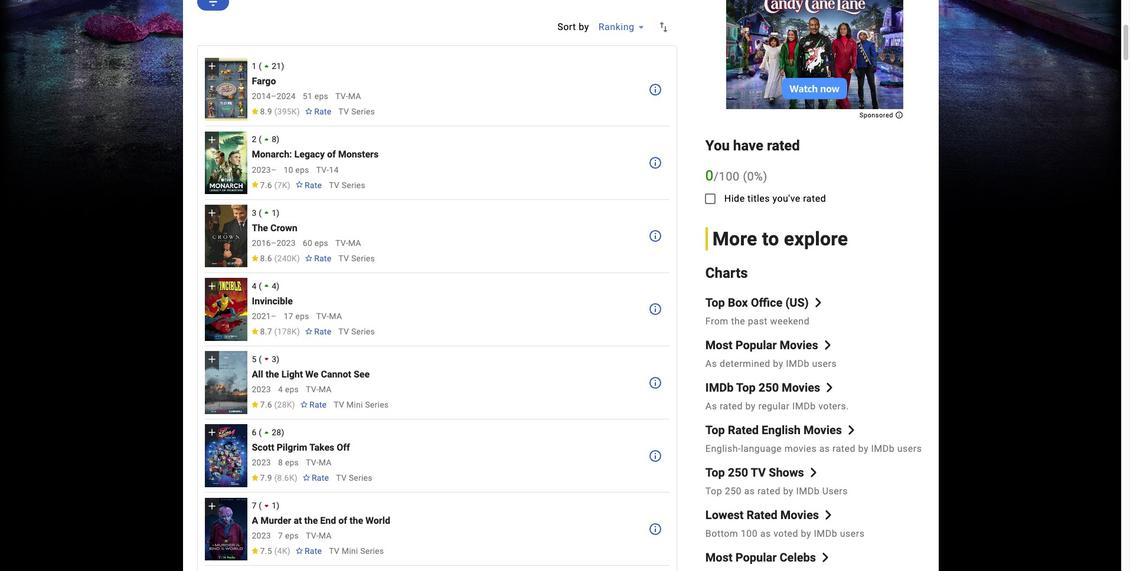 Task type: describe. For each thing, give the bounding box(es) containing it.
10
[[284, 165, 293, 175]]

sort by
[[558, 21, 589, 32]]

more
[[713, 228, 757, 250]]

rate for a murder at the end of the world
[[305, 547, 322, 557]]

arrow drop up image for monarch:
[[261, 133, 273, 146]]

determined
[[720, 359, 771, 370]]

( for 7.6 ( 7k )
[[274, 180, 277, 190]]

moved up 4 in ranking element
[[261, 280, 277, 292]]

( for 3 (
[[259, 208, 262, 218]]

add image for fargo
[[206, 61, 218, 72]]

0 vertical spatial as
[[819, 444, 830, 455]]

english-language movies as rated by imdb users
[[706, 444, 922, 455]]

28
[[272, 428, 281, 438]]

51 eps
[[303, 92, 328, 101]]

off
[[337, 442, 350, 454]]

the right at
[[304, 516, 318, 527]]

7.6 ( 28k )
[[260, 400, 295, 410]]

0%
[[747, 169, 763, 183]]

the crown
[[252, 222, 298, 234]]

tv for invincible
[[339, 327, 349, 337]]

top box office (us) link
[[706, 296, 823, 310]]

invincible
[[252, 296, 293, 307]]

7.9 ( 8.6k )
[[260, 474, 298, 483]]

series for monarch: legacy of monsters
[[342, 180, 365, 190]]

past
[[748, 316, 768, 327]]

clive owen and emma corrin in a murder at the end of the world (2023) image
[[205, 498, 247, 561]]

users
[[822, 486, 848, 497]]

2016–2023
[[252, 238, 296, 248]]

lowest rated movies link
[[706, 509, 833, 523]]

most for most popular celebs
[[706, 551, 733, 565]]

tv-ma for a murder at the end of the world
[[306, 532, 332, 541]]

group for scott pilgrim takes off
[[205, 425, 247, 488]]

1 horizontal spatial 100
[[741, 529, 758, 540]]

top for top 250 tv shows
[[706, 466, 725, 480]]

arrow drop down image for the
[[261, 353, 273, 366]]

monarch: legacy of monsters
[[252, 149, 379, 160]]

tv- for monarch: legacy of monsters
[[316, 165, 329, 175]]

of inside monarch: legacy of monsters link
[[327, 149, 336, 160]]

star border inline image for monarch: legacy of monsters
[[295, 182, 303, 188]]

2 (
[[252, 135, 262, 144]]

bottom 100 as voted by imdb users
[[706, 529, 865, 540]]

titles
[[748, 193, 770, 204]]

takes
[[309, 442, 334, 454]]

see more information about invincible image
[[648, 303, 663, 317]]

top for top box office (us)
[[706, 296, 725, 310]]

tv for fargo
[[339, 107, 349, 117]]

chevron right inline image for imdb top 250 movies
[[825, 384, 835, 393]]

top 250 tv shows
[[706, 466, 804, 480]]

tv-ma for invincible
[[316, 312, 342, 321]]

fargo (2014) image
[[205, 58, 247, 121]]

a murder at the end of the world
[[252, 516, 390, 527]]

bottom
[[706, 529, 738, 540]]

( for 7.6 ( 28k )
[[274, 400, 277, 410]]

8.7
[[260, 327, 272, 337]]

tv- for invincible
[[316, 312, 329, 321]]

) inside the ranking 3 element
[[277, 208, 280, 218]]

8 for 8 eps
[[278, 458, 283, 468]]

chevron right inline image for top 250 tv shows
[[809, 469, 818, 478]]

5
[[252, 355, 257, 364]]

world
[[366, 516, 390, 527]]

mini for of
[[342, 547, 358, 557]]

english
[[762, 424, 801, 438]]

moved up 28 in ranking element
[[261, 427, 281, 439]]

240k
[[277, 254, 297, 263]]

8.6
[[260, 254, 272, 263]]

7 for 7 eps
[[278, 532, 283, 541]]

7k
[[277, 180, 287, 190]]

2
[[252, 135, 257, 144]]

arrow drop up image for the
[[261, 207, 273, 219]]

tv-14
[[316, 165, 339, 175]]

light
[[282, 369, 303, 380]]

2023–
[[252, 165, 277, 175]]

fargo link
[[252, 76, 276, 87]]

language
[[741, 444, 782, 455]]

top down determined
[[736, 381, 756, 395]]

tv series for invincible
[[339, 327, 375, 337]]

j.k. simmons and steven yeun in invincible (2021) image
[[205, 278, 247, 341]]

7.9
[[260, 474, 272, 483]]

from
[[706, 316, 729, 327]]

star border inline image for all the light we cannot see
[[300, 402, 308, 408]]

office
[[751, 296, 783, 310]]

imdb rating: 8.7 element
[[251, 327, 300, 337]]

rate for scott pilgrim takes off
[[312, 474, 329, 483]]

the down box
[[731, 316, 746, 327]]

have
[[733, 137, 764, 154]]

250 for tv
[[728, 466, 748, 480]]

group for the crown
[[205, 205, 247, 268]]

change sort by direction image
[[656, 20, 671, 34]]

8.9 ( 395k )
[[260, 107, 300, 117]]

filter image
[[205, 0, 221, 10]]

from the past weekend
[[706, 316, 810, 327]]

imdb rating: 7.6 element for monarch:
[[251, 180, 290, 190]]

more to explore
[[713, 228, 848, 250]]

rated down imdb top 250 movies
[[720, 401, 743, 412]]

ranking 1 element
[[252, 60, 641, 72]]

top 250 as rated by imdb users
[[706, 486, 848, 497]]

7.6 for monarch:
[[260, 180, 272, 190]]

shows
[[769, 466, 804, 480]]

eps for fargo
[[315, 92, 328, 101]]

star border inline image for the crown
[[305, 255, 313, 261]]

eps for the crown
[[315, 238, 328, 248]]

sponsored
[[860, 111, 895, 119]]

legacy
[[294, 149, 325, 160]]

star inline image for scott pilgrim takes off
[[251, 475, 259, 481]]

you've
[[773, 193, 801, 204]]

arrow drop down image
[[635, 20, 649, 34]]

ma for fargo
[[348, 92, 361, 101]]

7 (
[[252, 502, 262, 511]]

top rated english movies
[[706, 424, 842, 438]]

tv-ma for all the light we cannot see
[[306, 385, 332, 395]]

weekend
[[770, 316, 810, 327]]

tv mini series for see
[[334, 400, 389, 410]]

( for 4 (
[[259, 282, 262, 291]]

as for most popular movies
[[706, 359, 717, 370]]

51
[[303, 92, 312, 101]]

) inside ranking 6 element
[[281, 428, 284, 438]]

60
[[303, 238, 312, 248]]

rate button for monarch: legacy of monsters
[[290, 175, 327, 196]]

rate button for invincible
[[300, 321, 336, 342]]

chevron right inline image for most popular celebs
[[821, 554, 830, 563]]

( for 7.9 ( 8.6k )
[[274, 474, 277, 483]]

regular
[[759, 401, 790, 412]]

as for imdb top 250 movies
[[706, 401, 717, 412]]

( for 7 (
[[259, 502, 262, 511]]

star inline image for all the light we cannot see
[[251, 402, 259, 408]]

moved up 21 in ranking element
[[261, 60, 281, 72]]

eps for scott pilgrim takes off
[[285, 458, 299, 468]]

8 eps
[[278, 458, 299, 468]]

rate button for all the light we cannot see
[[295, 395, 331, 416]]

explore
[[784, 228, 848, 250]]

7.6 for all
[[260, 400, 272, 410]]

) inside ranking 4 'element'
[[277, 282, 280, 291]]

tv series for scott pilgrim takes off
[[336, 474, 373, 483]]

lowest rated movies
[[706, 509, 819, 523]]

21
[[272, 62, 281, 71]]

eps for a murder at the end of the world
[[285, 532, 299, 541]]

2023 for a
[[252, 532, 271, 541]]

8.7 ( 178k )
[[260, 327, 300, 337]]

you have rated
[[706, 137, 800, 154]]

kurt russell, wyatt russell, ren watabe, anders holm, anna sawai, kiersey clemons, and mari yamamoto in monarch: legacy of monsters (2023) image
[[205, 132, 247, 194]]

most popular celebs
[[706, 551, 816, 565]]

8 for 8
[[272, 135, 277, 144]]

arrow drop down image for murder
[[261, 500, 273, 512]]

movies
[[785, 444, 817, 455]]

tv for monarch: legacy of monsters
[[329, 180, 340, 190]]

) inside ranking 7 element
[[277, 502, 280, 511]]

group for all the light we cannot see
[[205, 352, 247, 414]]

rated right you've
[[803, 193, 826, 204]]

see more information about fargo image
[[648, 83, 663, 97]]

add image for all the light we cannot see
[[206, 354, 218, 366]]

tv- for fargo
[[335, 92, 348, 101]]

10 eps
[[284, 165, 309, 175]]

( for 2 (
[[259, 135, 262, 144]]

star inline image for fargo
[[251, 108, 259, 115]]

rated right the have
[[767, 137, 800, 154]]

most for most popular movies
[[706, 339, 733, 353]]

add image for a murder at the end of the world
[[206, 501, 218, 512]]

movies up voted on the bottom right of the page
[[781, 509, 819, 523]]

7.5
[[260, 547, 272, 557]]

celebs
[[780, 551, 816, 565]]

rate button for fargo
[[300, 101, 336, 122]]

scott pilgrim takes off
[[252, 442, 350, 454]]

0 vertical spatial users
[[812, 359, 837, 370]]

movies up as rated by regular imdb voters.
[[782, 381, 820, 395]]

/
[[714, 169, 719, 183]]

scott pilgrim takes off (2023) image
[[205, 425, 247, 488]]

sponsored content section
[[726, 0, 904, 119]]

popular for movies
[[736, 339, 777, 353]]

tv- for a murder at the end of the world
[[306, 532, 319, 541]]

the right all
[[266, 369, 279, 380]]

most popular movies link
[[706, 339, 833, 353]]

8.9
[[260, 107, 272, 117]]

tv down language
[[751, 466, 766, 480]]



Task type: locate. For each thing, give the bounding box(es) containing it.
ma for the crown
[[348, 238, 361, 248]]

28k
[[277, 400, 292, 410]]

tv-ma for scott pilgrim takes off
[[306, 458, 332, 468]]

end
[[320, 516, 336, 527]]

1 vertical spatial 7
[[278, 532, 283, 541]]

see more information about the crown image
[[648, 229, 663, 243]]

) inside ranking 5 element
[[277, 355, 280, 364]]

1 vertical spatial 7.6
[[260, 400, 272, 410]]

7.6 left 28k
[[260, 400, 272, 410]]

arrow drop up image for scott pilgrim takes off
[[261, 427, 273, 439]]

imdb rating: 7.6 element down 2023–
[[251, 180, 290, 190]]

rate for invincible
[[314, 327, 332, 337]]

group left 'the'
[[205, 205, 247, 268]]

moved down 1 in ranking element
[[261, 500, 277, 512]]

0 vertical spatial star inline image
[[251, 108, 259, 115]]

movies
[[780, 339, 818, 353], [782, 381, 820, 395], [804, 424, 842, 438], [781, 509, 819, 523]]

star border inline image for a murder at the end of the world
[[295, 548, 303, 555]]

imdb rating: 8.6 element
[[251, 254, 300, 263]]

chevron right inline image for top rated english movies
[[847, 426, 856, 435]]

1 vertical spatial arrow drop up image
[[261, 207, 273, 219]]

250 up regular
[[759, 381, 779, 395]]

1 vertical spatial as
[[706, 401, 717, 412]]

1 star inline image from the top
[[251, 108, 259, 115]]

star inline image left 7.6 ( 28k )
[[251, 402, 259, 408]]

)
[[281, 62, 284, 71], [297, 107, 300, 117], [277, 135, 280, 144], [763, 169, 768, 183], [287, 180, 290, 190], [277, 208, 280, 218], [297, 254, 300, 263], [277, 282, 280, 291], [297, 327, 300, 337], [277, 355, 280, 364], [292, 400, 295, 410], [281, 428, 284, 438], [295, 474, 298, 483], [277, 502, 280, 511], [287, 547, 290, 557]]

1 vertical spatial 100
[[741, 529, 758, 540]]

( right '8.6'
[[274, 254, 277, 263]]

0 vertical spatial popular
[[736, 339, 777, 353]]

1 vertical spatial 1
[[272, 208, 277, 218]]

4 add image from the top
[[206, 281, 218, 292]]

series for the crown
[[351, 254, 375, 263]]

rate for monarch: legacy of monsters
[[305, 180, 322, 190]]

( for 5 (
[[259, 355, 262, 364]]

( inside ranking 7 element
[[259, 502, 262, 511]]

tv-ma for the crown
[[335, 238, 361, 248]]

rate down we on the bottom of the page
[[309, 400, 327, 410]]

group left a
[[205, 498, 247, 561]]

0 vertical spatial mini
[[347, 400, 363, 410]]

1 horizontal spatial 7
[[278, 532, 283, 541]]

2 vertical spatial 1
[[272, 502, 277, 511]]

tv-ma right "60 eps" on the left of page
[[335, 238, 361, 248]]

2 as from the top
[[706, 401, 717, 412]]

8
[[272, 135, 277, 144], [278, 458, 283, 468]]

imdb rating: 7.6 element
[[251, 180, 290, 190], [251, 400, 295, 410]]

0 horizontal spatial 8
[[272, 135, 277, 144]]

250 down english-
[[728, 466, 748, 480]]

tv-ma down takes
[[306, 458, 332, 468]]

1 vertical spatial of
[[339, 516, 347, 527]]

0 horizontal spatial of
[[327, 149, 336, 160]]

8.6 ( 240k )
[[260, 254, 300, 263]]

6 (
[[252, 428, 262, 438]]

( up invincible
[[259, 282, 262, 291]]

( right 6
[[259, 428, 262, 438]]

1 vertical spatial imdb rating: 7.6 element
[[251, 400, 295, 410]]

0 horizontal spatial 7
[[252, 502, 257, 511]]

2 add image from the top
[[206, 134, 218, 146]]

3 2023 from the top
[[252, 532, 271, 541]]

chevron right inline image inside top rated english movies link
[[847, 426, 856, 435]]

star inline image inside imdb rating: 8.6 element
[[251, 255, 259, 261]]

2 vertical spatial as
[[760, 529, 771, 540]]

1 inside ranking 1 element
[[252, 62, 257, 71]]

2 vertical spatial arrow drop up image
[[261, 427, 273, 439]]

2 most from the top
[[706, 551, 733, 565]]

rate button for a murder at the end of the world
[[290, 541, 327, 563]]

3 inside the ranking 3 element
[[252, 208, 257, 218]]

17
[[284, 312, 293, 321]]

1 star inline image from the top
[[251, 182, 259, 188]]

movies down weekend
[[780, 339, 818, 353]]

star inline image for the crown
[[251, 255, 259, 261]]

395k
[[277, 107, 297, 117]]

4 for 4 eps
[[278, 385, 283, 395]]

the left world
[[350, 516, 363, 527]]

2014–2024
[[252, 92, 296, 101]]

star inline image left 8.9
[[251, 108, 259, 115]]

the crown (2016) image
[[205, 205, 247, 268]]

tv series for monarch: legacy of monsters
[[329, 180, 365, 190]]

rated for lowest
[[747, 509, 778, 523]]

4 group from the top
[[205, 278, 247, 341]]

250 for as
[[725, 486, 742, 497]]

0
[[706, 167, 714, 184]]

arrow drop up image right "2"
[[261, 133, 273, 146]]

eps right 60
[[315, 238, 328, 248]]

as
[[819, 444, 830, 455], [744, 486, 755, 497], [760, 529, 771, 540]]

the crown link
[[252, 222, 298, 234]]

series for invincible
[[351, 327, 375, 337]]

0 vertical spatial tv mini series
[[334, 400, 389, 410]]

add image for the crown
[[206, 207, 218, 219]]

all
[[252, 369, 263, 380]]

star inline image left '8.6'
[[251, 255, 259, 261]]

2 horizontal spatial chevron right inline image
[[847, 426, 856, 435]]

imdb rating: 7.9 element
[[251, 474, 298, 483]]

rated
[[767, 137, 800, 154], [803, 193, 826, 204], [720, 401, 743, 412], [833, 444, 856, 455], [758, 486, 781, 497]]

rate right 4k in the bottom of the page
[[305, 547, 322, 557]]

1 vertical spatial as
[[744, 486, 755, 497]]

3 add image from the top
[[206, 207, 218, 219]]

( for 8.6 ( 240k )
[[274, 254, 277, 263]]

add image left 1 (
[[206, 61, 218, 72]]

) inside ranking 2 element
[[277, 135, 280, 144]]

ranking 4 element
[[252, 280, 641, 292]]

ma for all the light we cannot see
[[319, 385, 332, 395]]

0 vertical spatial 100
[[719, 169, 740, 183]]

1 imdb rating: 7.6 element from the top
[[251, 180, 290, 190]]

chevron right inline image inside top box office (us) link
[[814, 298, 823, 308]]

see more information about a murder at the end of the world image
[[648, 523, 663, 537]]

3
[[252, 208, 257, 218], [272, 355, 277, 364]]

star border inline image right 8.6k
[[302, 475, 311, 481]]

0 vertical spatial 8
[[272, 135, 277, 144]]

star border inline image
[[305, 255, 313, 261], [305, 328, 313, 335], [300, 402, 308, 408], [295, 548, 303, 555]]

5 group from the top
[[205, 352, 247, 414]]

we
[[305, 369, 319, 380]]

tv- right 51 eps
[[335, 92, 348, 101]]

star inline image for invincible
[[251, 328, 259, 335]]

1 7.6 from the top
[[260, 180, 272, 190]]

voters.
[[819, 401, 849, 412]]

to
[[762, 228, 779, 250]]

star inline image inside imdb rating: 8.7 element
[[251, 328, 259, 335]]

3 right 5 (
[[272, 355, 277, 364]]

1 horizontal spatial users
[[840, 529, 865, 540]]

as down top 250 tv shows
[[744, 486, 755, 497]]

star inline image
[[251, 182, 259, 188], [251, 328, 259, 335], [251, 475, 259, 481], [251, 548, 259, 555]]

) inside 0 / 100 ( 0% )
[[763, 169, 768, 183]]

0 vertical spatial arrow drop down image
[[261, 353, 273, 366]]

tv series for fargo
[[339, 107, 375, 117]]

imdb top 250 movies
[[706, 381, 820, 395]]

star border inline image right 28k
[[300, 402, 308, 408]]

see more information about scott pilgrim takes off image
[[648, 449, 663, 463]]

( inside 0 / 100 ( 0% )
[[743, 169, 747, 183]]

rate for the crown
[[314, 254, 332, 263]]

at
[[294, 516, 302, 527]]

star border inline image for fargo
[[305, 108, 313, 115]]

250 up lowest
[[725, 486, 742, 497]]

( for 8.7 ( 178k )
[[274, 327, 277, 337]]

imdb rating: 7.6 element down 4 eps
[[251, 400, 295, 410]]

ma down takes
[[319, 458, 332, 468]]

users
[[812, 359, 837, 370], [897, 444, 922, 455], [840, 529, 865, 540]]

the
[[252, 222, 268, 234]]

1 up the crown at the left top
[[272, 208, 277, 218]]

7.6 ( 7k )
[[260, 180, 290, 190]]

eps down pilgrim
[[285, 458, 299, 468]]

eps
[[315, 92, 328, 101], [295, 165, 309, 175], [315, 238, 328, 248], [295, 312, 309, 321], [285, 385, 299, 395], [285, 458, 299, 468], [285, 532, 299, 541]]

2023 down scott
[[252, 458, 271, 468]]

3 group from the top
[[205, 205, 247, 268]]

star inline image left "7.9"
[[251, 475, 259, 481]]

movies up english-language movies as rated by imdb users
[[804, 424, 842, 438]]

monarch: legacy of monsters link
[[252, 149, 379, 160]]

star inline image inside imdb rating: 7.9 element
[[251, 475, 259, 481]]

tv for all the light we cannot see
[[334, 400, 344, 410]]

chevron right inline image inside "most popular celebs" link
[[821, 554, 830, 563]]

tv series for the crown
[[339, 254, 375, 263]]

imdb rating: 7.5 element
[[251, 547, 290, 557]]

2 arrow drop up image from the top
[[261, 280, 273, 292]]

tv down end
[[329, 547, 340, 557]]

murder
[[261, 516, 291, 527]]

0 vertical spatial imdb rating: 7.6 element
[[251, 180, 290, 190]]

3 for 3 (
[[252, 208, 257, 218]]

1 arrow drop down image from the top
[[261, 353, 273, 366]]

( right '8.7'
[[274, 327, 277, 337]]

english-
[[706, 444, 741, 455]]

charts
[[706, 265, 748, 281]]

popular up determined
[[736, 339, 777, 353]]

2 horizontal spatial 4
[[278, 385, 283, 395]]

imdb rating: 7.6 element for all
[[251, 400, 295, 410]]

5 (
[[252, 355, 262, 364]]

0 vertical spatial 1
[[252, 62, 257, 71]]

1 vertical spatial most
[[706, 551, 733, 565]]

rated
[[728, 424, 759, 438], [747, 509, 778, 523]]

a murder at the end of the world link
[[252, 516, 390, 527]]

top box office (us)
[[706, 296, 809, 310]]

fargo
[[252, 76, 276, 87]]

series for scott pilgrim takes off
[[349, 474, 373, 483]]

8.6k
[[277, 474, 295, 483]]

1 inside moved down 1 in ranking element
[[272, 502, 277, 511]]

chevron right inline image inside most popular movies link
[[823, 341, 833, 350]]

1 add image from the top
[[206, 61, 218, 72]]

2021–
[[252, 312, 277, 321]]

1 most from the top
[[706, 339, 733, 353]]

1 vertical spatial 2023
[[252, 458, 271, 468]]

popular
[[736, 339, 777, 353], [736, 551, 777, 565]]

sort
[[558, 21, 576, 32]]

0 horizontal spatial users
[[812, 359, 837, 370]]

add image left "2"
[[206, 134, 218, 146]]

0 vertical spatial arrow drop up image
[[261, 133, 273, 146]]

1 horizontal spatial as
[[760, 529, 771, 540]]

rate down takes
[[312, 474, 329, 483]]

1 vertical spatial tv mini series
[[329, 547, 384, 557]]

ranking
[[599, 21, 635, 32]]

group for monarch: legacy of monsters
[[205, 132, 247, 194]]

tv-ma down a murder at the end of the world link
[[306, 532, 332, 541]]

4 inside moved up 4 in ranking element
[[272, 282, 277, 291]]

chevron right inline image inside imdb top 250 movies link
[[825, 384, 835, 393]]

ranking 6 element
[[252, 427, 641, 439]]

tv up monsters on the top left of the page
[[339, 107, 349, 117]]

chevron right inline image inside top 250 tv shows link
[[809, 469, 818, 478]]

tv mini series for of
[[329, 547, 384, 557]]

all the light we cannot see
[[252, 369, 370, 380]]

most popular movies
[[706, 339, 818, 353]]

chevron right inline image down voters.
[[847, 426, 856, 435]]

star border inline image
[[305, 108, 313, 115], [295, 182, 303, 188], [302, 475, 311, 481]]

ma down end
[[319, 532, 332, 541]]

scott
[[252, 442, 274, 454]]

ma right 51 eps
[[348, 92, 361, 101]]

1 for a
[[272, 502, 277, 511]]

add image for invincible
[[206, 281, 218, 292]]

7.5 ( 4k )
[[260, 547, 290, 557]]

chevron right inline image
[[823, 341, 833, 350], [809, 469, 818, 478], [824, 511, 833, 521], [821, 554, 830, 563]]

star inline image left '8.7'
[[251, 328, 259, 335]]

2023 for all
[[252, 385, 271, 395]]

eps for all the light we cannot see
[[285, 385, 299, 395]]

top for top rated english movies
[[706, 424, 725, 438]]

most down bottom
[[706, 551, 733, 565]]

0 vertical spatial 2023
[[252, 385, 271, 395]]

tv for the crown
[[339, 254, 349, 263]]

0 horizontal spatial 100
[[719, 169, 740, 183]]

rate button right 240k
[[300, 248, 336, 269]]

ranking 5 element
[[252, 353, 641, 366]]

0 horizontal spatial 4
[[252, 282, 257, 291]]

2 star inline image from the top
[[251, 255, 259, 261]]

2 vertical spatial star border inline image
[[302, 475, 311, 481]]

1 popular from the top
[[736, 339, 777, 353]]

( right "2"
[[259, 135, 262, 144]]

0 horizontal spatial 3
[[252, 208, 257, 218]]

of up 14 at the left of the page
[[327, 149, 336, 160]]

star border inline image down '17 eps'
[[305, 328, 313, 335]]

1 vertical spatial users
[[897, 444, 922, 455]]

eps right the 10
[[295, 165, 309, 175]]

0 vertical spatial 7
[[252, 502, 257, 511]]

4 for 4 (
[[252, 282, 257, 291]]

1 vertical spatial arrow drop down image
[[261, 500, 273, 512]]

( up murder
[[259, 502, 262, 511]]

( for 1 (
[[259, 62, 262, 71]]

top 250 tv shows link
[[706, 466, 818, 480]]

1 vertical spatial rated
[[747, 509, 778, 523]]

group left "4 ("
[[205, 278, 247, 341]]

1 vertical spatial star inline image
[[251, 255, 259, 261]]

star inline image for a murder at the end of the world
[[251, 548, 259, 555]]

4 (
[[252, 282, 262, 291]]

as up english-
[[706, 401, 717, 412]]

rated right movies
[[833, 444, 856, 455]]

0 vertical spatial 7.6
[[260, 180, 272, 190]]

1 horizontal spatial 3
[[272, 355, 277, 364]]

arrow drop down image up murder
[[261, 500, 273, 512]]

1 horizontal spatial 4
[[272, 282, 277, 291]]

add image
[[206, 61, 218, 72], [206, 134, 218, 146], [206, 207, 218, 219], [206, 281, 218, 292], [206, 354, 218, 366], [206, 501, 218, 512]]

most down from on the bottom
[[706, 339, 733, 353]]

ma down cannot
[[319, 385, 332, 395]]

star inline image down 2023–
[[251, 182, 259, 188]]

2 vertical spatial chevron right inline image
[[847, 426, 856, 435]]

popular for celebs
[[736, 551, 777, 565]]

17 eps
[[284, 312, 309, 321]]

see more information about all the light we cannot see image
[[648, 376, 663, 390]]

as rated by regular imdb voters.
[[706, 401, 849, 412]]

monsters
[[338, 149, 379, 160]]

0 vertical spatial arrow drop up image
[[261, 60, 273, 72]]

as right movies
[[819, 444, 830, 455]]

star inline image inside imdb rating: 7.5 element
[[251, 548, 259, 555]]

1 arrow drop up image from the top
[[261, 60, 273, 72]]

0 vertical spatial rated
[[728, 424, 759, 438]]

1 vertical spatial 250
[[728, 466, 748, 480]]

tv mini series down world
[[329, 547, 384, 557]]

ma for a murder at the end of the world
[[319, 532, 332, 541]]

chevron right inline image up voters.
[[825, 384, 835, 393]]

chevron right inline image for lowest rated movies
[[824, 511, 833, 521]]

7 group from the top
[[205, 498, 247, 561]]

1 inside moved up 1 in ranking element
[[272, 208, 277, 218]]

star inline image inside 'imdb rating: 8.9' element
[[251, 108, 259, 115]]

( inside ranking 6 element
[[259, 428, 262, 438]]

ma right '17 eps'
[[329, 312, 342, 321]]

Hide titles you've rated checkbox
[[696, 185, 725, 213]]

2 vertical spatial 2023
[[252, 532, 271, 541]]

2 arrow drop up image from the top
[[261, 207, 273, 219]]

top up lowest
[[706, 486, 722, 497]]

2 horizontal spatial as
[[819, 444, 830, 455]]

top up english-
[[706, 424, 725, 438]]

eps down at
[[285, 532, 299, 541]]

3 star inline image from the top
[[251, 402, 259, 408]]

tv- right "60 eps" on the left of page
[[335, 238, 348, 248]]

7 for 7 (
[[252, 502, 257, 511]]

checkbox unchecked image
[[703, 192, 717, 206]]

of inside a murder at the end of the world link
[[339, 516, 347, 527]]

7 up 4k in the bottom of the page
[[278, 532, 283, 541]]

100 down lowest rated movies
[[741, 529, 758, 540]]

1 arrow drop up image from the top
[[261, 133, 273, 146]]

you
[[706, 137, 730, 154]]

top for top 250 as rated by imdb users
[[706, 486, 722, 497]]

1 group from the top
[[205, 58, 247, 121]]

add image
[[206, 427, 218, 439]]

1 (
[[252, 62, 262, 71]]

( inside the ranking 3 element
[[259, 208, 262, 218]]

( inside ranking 5 element
[[259, 355, 262, 364]]

3 (
[[252, 208, 262, 218]]

series
[[351, 107, 375, 117], [342, 180, 365, 190], [351, 254, 375, 263], [351, 327, 375, 337], [365, 400, 389, 410], [349, 474, 373, 483], [360, 547, 384, 557]]

tv- right '17 eps'
[[316, 312, 329, 321]]

tv series
[[339, 107, 375, 117], [329, 180, 365, 190], [339, 254, 375, 263], [339, 327, 375, 337], [336, 474, 373, 483]]

arrow drop up image
[[261, 133, 273, 146], [261, 207, 273, 219]]

tv up cannot
[[339, 327, 349, 337]]

2 popular from the top
[[736, 551, 777, 565]]

chevron right inline image inside lowest rated movies link
[[824, 511, 833, 521]]

tv-ma for fargo
[[335, 92, 361, 101]]

eps down light
[[285, 385, 299, 395]]

all the light we cannot see (2023) image
[[205, 352, 247, 414]]

0 vertical spatial most
[[706, 339, 733, 353]]

group for a murder at the end of the world
[[205, 498, 247, 561]]

6 add image from the top
[[206, 501, 218, 512]]

most popular celebs link
[[706, 551, 830, 565]]

0 horizontal spatial chevron right inline image
[[814, 298, 823, 308]]

moved down 3 in ranking element
[[261, 353, 277, 366]]

pilgrim
[[277, 442, 307, 454]]

cannot
[[321, 369, 351, 380]]

2 group from the top
[[205, 132, 247, 194]]

scott pilgrim takes off link
[[252, 442, 350, 454]]

0 vertical spatial 250
[[759, 381, 779, 395]]

1 for the
[[272, 208, 277, 218]]

1 vertical spatial 3
[[272, 355, 277, 364]]

rate right 178k
[[314, 327, 332, 337]]

5 add image from the top
[[206, 354, 218, 366]]

0 vertical spatial chevron right inline image
[[814, 298, 823, 308]]

) inside ranking 1 element
[[281, 62, 284, 71]]

ranking 3 element
[[252, 207, 641, 219]]

as for lowest rated movies
[[760, 529, 771, 540]]

tv mini series
[[334, 400, 389, 410], [329, 547, 384, 557]]

3 arrow drop up image from the top
[[261, 427, 273, 439]]

0 vertical spatial star border inline image
[[305, 108, 313, 115]]

2 vertical spatial users
[[840, 529, 865, 540]]

( for 6 (
[[259, 428, 262, 438]]

eps for invincible
[[295, 312, 309, 321]]

8 inside ranking 2 element
[[272, 135, 277, 144]]

rate button right 4k in the bottom of the page
[[290, 541, 327, 563]]

1 vertical spatial star border inline image
[[295, 182, 303, 188]]

( inside ranking 4 'element'
[[259, 282, 262, 291]]

0 vertical spatial as
[[706, 359, 717, 370]]

2 vertical spatial 250
[[725, 486, 742, 497]]

rated down top 250 tv shows link at bottom
[[758, 486, 781, 497]]

ranking 2 element
[[252, 133, 641, 146]]

ranking 7 element
[[252, 500, 641, 512]]

2 7.6 from the top
[[260, 400, 272, 410]]

1 horizontal spatial of
[[339, 516, 347, 527]]

tv for scott pilgrim takes off
[[336, 474, 347, 483]]

see more information about monarch: legacy of monsters image
[[648, 156, 663, 170]]

rate button for scott pilgrim takes off
[[298, 468, 334, 489]]

series for fargo
[[351, 107, 375, 117]]

tv- for the crown
[[335, 238, 348, 248]]

rate button right 28k
[[295, 395, 331, 416]]

1 vertical spatial popular
[[736, 551, 777, 565]]

1 horizontal spatial chevron right inline image
[[825, 384, 835, 393]]

star inline image for monarch: legacy of monsters
[[251, 182, 259, 188]]

2 2023 from the top
[[252, 458, 271, 468]]

1 2023 from the top
[[252, 385, 271, 395]]

crown
[[270, 222, 298, 234]]

chevron right inline image
[[814, 298, 823, 308], [825, 384, 835, 393], [847, 426, 856, 435]]

0 / 100 ( 0% )
[[706, 167, 768, 184]]

0 horizontal spatial as
[[744, 486, 755, 497]]

arrow drop up image
[[261, 60, 273, 72], [261, 280, 273, 292], [261, 427, 273, 439]]

2 arrow drop down image from the top
[[261, 500, 273, 512]]

0 vertical spatial 3
[[252, 208, 257, 218]]

of right end
[[339, 516, 347, 527]]

arrow drop up image up 'the'
[[261, 207, 273, 219]]

moved up 8 in ranking element
[[261, 133, 277, 146]]

2 star inline image from the top
[[251, 328, 259, 335]]

group
[[205, 58, 247, 121], [205, 132, 247, 194], [205, 205, 247, 268], [205, 278, 247, 341], [205, 352, 247, 414], [205, 425, 247, 488], [205, 498, 247, 561]]

chevron right inline image for top box office (us)
[[814, 298, 823, 308]]

most
[[706, 339, 733, 353], [706, 551, 733, 565]]

( for 8.9 ( 395k )
[[274, 107, 277, 117]]

add image for monarch: legacy of monsters
[[206, 134, 218, 146]]

ma
[[348, 92, 361, 101], [348, 238, 361, 248], [329, 312, 342, 321], [319, 385, 332, 395], [319, 458, 332, 468], [319, 532, 332, 541]]

tv-ma right '17 eps'
[[316, 312, 342, 321]]

4k
[[277, 547, 287, 557]]

eps for monarch: legacy of monsters
[[295, 165, 309, 175]]

rate for fargo
[[314, 107, 332, 117]]

group for fargo
[[205, 58, 247, 121]]

rate button right 178k
[[300, 321, 336, 342]]

(us)
[[786, 296, 809, 310]]

4 left moved up 4 in ranking element
[[252, 282, 257, 291]]

1 horizontal spatial 8
[[278, 458, 283, 468]]

arrow drop down image
[[261, 353, 273, 366], [261, 500, 273, 512]]

add image left 7 (
[[206, 501, 218, 512]]

4 up 7.6 ( 28k )
[[278, 385, 283, 395]]

1
[[252, 62, 257, 71], [272, 208, 277, 218], [272, 502, 277, 511]]

arrow drop up image for invincible
[[261, 280, 273, 292]]

( inside ranking 1 element
[[259, 62, 262, 71]]

tv for a murder at the end of the world
[[329, 547, 340, 557]]

ma right "60 eps" on the left of page
[[348, 238, 361, 248]]

3 inside moved down 3 in ranking 'element'
[[272, 355, 277, 364]]

1 vertical spatial chevron right inline image
[[825, 384, 835, 393]]

0 vertical spatial of
[[327, 149, 336, 160]]

tv-ma
[[335, 92, 361, 101], [335, 238, 361, 248], [316, 312, 342, 321], [306, 385, 332, 395], [306, 458, 332, 468], [306, 532, 332, 541]]

2 vertical spatial star inline image
[[251, 402, 259, 408]]

100 inside 0 / 100 ( 0% )
[[719, 169, 740, 183]]

rated for top
[[728, 424, 759, 438]]

( up hide
[[743, 169, 747, 183]]

tv right 240k
[[339, 254, 349, 263]]

star border inline image down 10 eps
[[295, 182, 303, 188]]

all the light we cannot see link
[[252, 369, 370, 380]]

star border inline image down 51
[[305, 108, 313, 115]]

1 as from the top
[[706, 359, 717, 370]]

star border inline image for invincible
[[305, 328, 313, 335]]

add image left the 3 (
[[206, 207, 218, 219]]

7
[[252, 502, 257, 511], [278, 532, 283, 541]]

star inline image
[[251, 108, 259, 115], [251, 255, 259, 261], [251, 402, 259, 408]]

imdb rating: 8.9 element
[[251, 107, 300, 117]]

( inside ranking 2 element
[[259, 135, 262, 144]]

2 imdb rating: 7.6 element from the top
[[251, 400, 295, 410]]

tv
[[339, 107, 349, 117], [329, 180, 340, 190], [339, 254, 349, 263], [339, 327, 349, 337], [334, 400, 344, 410], [751, 466, 766, 480], [336, 474, 347, 483], [329, 547, 340, 557]]

4 star inline image from the top
[[251, 548, 259, 555]]

1 vertical spatial mini
[[342, 547, 358, 557]]

6 group from the top
[[205, 425, 247, 488]]

star border inline image down 60
[[305, 255, 313, 261]]

top
[[706, 296, 725, 310], [736, 381, 756, 395], [706, 424, 725, 438], [706, 466, 725, 480], [706, 486, 722, 497]]

as down lowest rated movies
[[760, 529, 771, 540]]

moved up 1 in ranking element
[[261, 207, 277, 219]]

1 vertical spatial arrow drop up image
[[261, 280, 273, 292]]

3 star inline image from the top
[[251, 475, 259, 481]]

7.6 down 2023–
[[260, 180, 272, 190]]

star inline image left the 7.5
[[251, 548, 259, 555]]

1 vertical spatial 8
[[278, 458, 283, 468]]

eps right 17
[[295, 312, 309, 321]]

hide
[[725, 193, 745, 204]]

of
[[327, 149, 336, 160], [339, 516, 347, 527]]

2 horizontal spatial users
[[897, 444, 922, 455]]



Task type: vqa. For each thing, say whether or not it's contained in the screenshot.


